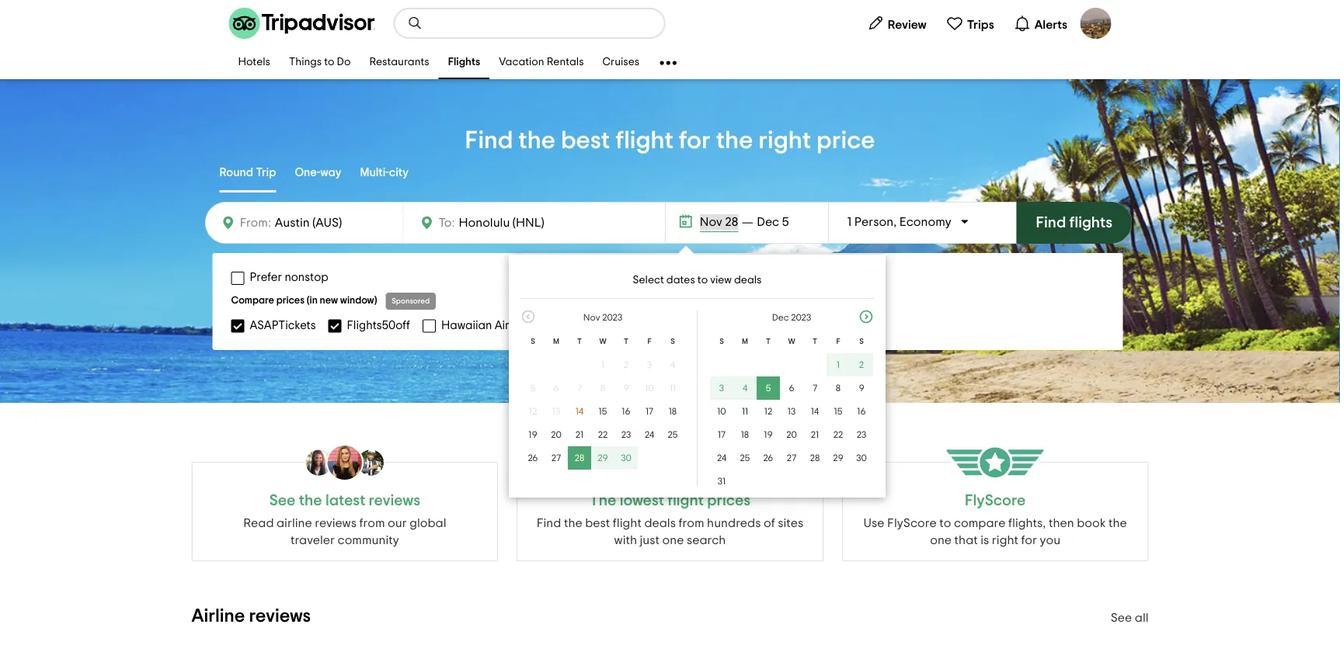 Task type: vqa. For each thing, say whether or not it's contained in the screenshot.


Task type: locate. For each thing, give the bounding box(es) containing it.
9
[[623, 384, 629, 393], [859, 384, 865, 393]]

search image
[[408, 16, 423, 31]]

the for see the latest reviews
[[299, 493, 322, 509]]

2 w from the left
[[788, 338, 795, 346]]

2 27 from the left
[[787, 454, 797, 463]]

2 down select all
[[859, 361, 864, 370]]

25 up the flight prices
[[740, 454, 750, 463]]

1 horizontal spatial 20
[[786, 430, 797, 440]]

0 vertical spatial 3
[[647, 361, 652, 370]]

one-way link
[[295, 155, 342, 193]]

31
[[718, 477, 726, 486]]

0 vertical spatial airline
[[1095, 26, 1119, 35]]

things to do
[[289, 57, 351, 68]]

1 vertical spatial flyscore
[[887, 517, 937, 530]]

0 horizontal spatial 16
[[622, 407, 631, 416]]

1 vertical spatial all
[[1135, 612, 1149, 625]]

0 vertical spatial dec
[[757, 216, 780, 228]]

2 vertical spatial reviews
[[249, 608, 311, 626]]

f
[[648, 338, 652, 346], [836, 338, 840, 346]]

deals inside find the best flight deals from hundreds of sites with just one search
[[644, 517, 676, 530]]

1 vertical spatial right
[[992, 535, 1019, 547]]

window)
[[340, 296, 377, 306]]

1 vertical spatial reviews
[[315, 517, 357, 530]]

our
[[388, 517, 407, 530]]

tickets
[[1121, 26, 1149, 35]]

1 horizontal spatial deals
[[734, 275, 762, 286]]

s m t w t f s down dec 2023
[[720, 338, 864, 346]]

to left "do"
[[324, 57, 335, 68]]

16
[[622, 407, 631, 416], [857, 407, 866, 416]]

0 horizontal spatial 23
[[621, 430, 631, 440]]

0 horizontal spatial 13
[[552, 407, 560, 416]]

0 horizontal spatial 24
[[645, 430, 654, 440]]

flight inside find the best flight deals from hundreds of sites with just one search
[[613, 517, 642, 530]]

1 6 from the left
[[554, 384, 559, 393]]

1 horizontal spatial from
[[679, 517, 704, 530]]

from:
[[240, 217, 271, 229]]

1 23 from the left
[[621, 430, 631, 440]]

profile picture image
[[1080, 8, 1112, 39]]

9 down the unpublishedflight
[[623, 384, 629, 393]]

0 vertical spatial 24
[[645, 430, 654, 440]]

30 up lowest on the bottom left
[[621, 454, 632, 463]]

2 13 from the left
[[788, 407, 796, 416]]

1 22 from the left
[[598, 430, 608, 440]]

3 t from the left
[[766, 338, 771, 346]]

0 horizontal spatial s m t w t f s
[[531, 338, 675, 346]]

23
[[621, 430, 631, 440], [857, 430, 867, 440]]

2023
[[602, 313, 623, 322], [791, 313, 811, 322]]

11
[[670, 384, 676, 393], [742, 407, 748, 416]]

sites
[[778, 517, 804, 530]]

1 horizontal spatial 1
[[837, 361, 840, 370]]

select left dates
[[633, 275, 664, 286]]

the
[[518, 128, 556, 153], [716, 128, 753, 153], [299, 493, 322, 509], [564, 517, 583, 530], [1109, 517, 1127, 530]]

1 horizontal spatial 25
[[740, 454, 750, 463]]

0 vertical spatial 10
[[645, 384, 654, 393]]

0 horizontal spatial reviews
[[249, 608, 311, 626]]

0 horizontal spatial 10
[[645, 384, 654, 393]]

1 horizontal spatial 7
[[813, 384, 817, 393]]

1 vertical spatial flight
[[613, 517, 642, 530]]

1 vertical spatial to
[[698, 275, 708, 286]]

24 up lowest on the bottom left
[[645, 430, 654, 440]]

select for select all
[[817, 319, 853, 332]]

8 down select all
[[836, 384, 841, 393]]

2 horizontal spatial 5
[[782, 216, 789, 228]]

best for deals
[[585, 517, 610, 530]]

25 up the lowest flight prices
[[668, 430, 678, 440]]

review link
[[860, 8, 933, 39]]

1 horizontal spatial 29
[[833, 454, 844, 463]]

all for select all
[[855, 319, 869, 332]]

right
[[759, 128, 811, 153], [992, 535, 1019, 547]]

traveler community
[[291, 535, 399, 547]]

flight up the with
[[613, 517, 642, 530]]

0 vertical spatial to
[[324, 57, 335, 68]]

1 horizontal spatial 9
[[859, 384, 865, 393]]

2 12 from the left
[[764, 407, 773, 416]]

1 horizontal spatial reviews
[[315, 517, 357, 530]]

with
[[614, 535, 637, 547]]

dec right nov 28
[[757, 216, 780, 228]]

2 20 from the left
[[786, 430, 797, 440]]

dates
[[667, 275, 695, 286]]

1 vertical spatial dec
[[772, 313, 789, 322]]

2 26 from the left
[[763, 454, 774, 463]]

0 vertical spatial find
[[465, 128, 513, 153]]

find the best flight for the right price
[[465, 128, 875, 153]]

1 horizontal spatial 14
[[811, 407, 819, 416]]

2 23 from the left
[[857, 430, 867, 440]]

1 30 from the left
[[621, 454, 632, 463]]

1 from from the left
[[359, 517, 385, 530]]

30 up use
[[856, 454, 867, 463]]

0 horizontal spatial flyscore
[[887, 517, 937, 530]]

2 2 from the left
[[859, 361, 864, 370]]

-
[[1091, 26, 1093, 35]]

2 horizontal spatial find
[[1036, 215, 1066, 231]]

dec down airports
[[772, 313, 789, 322]]

0 horizontal spatial 9
[[623, 384, 629, 393]]

5
[[782, 216, 789, 228], [530, 384, 536, 393], [766, 384, 771, 393]]

1 8 from the left
[[600, 384, 605, 393]]

airlines
[[495, 320, 534, 331]]

one-way
[[295, 167, 342, 178]]

1
[[848, 216, 852, 228], [601, 361, 605, 370], [837, 361, 840, 370]]

right left price
[[759, 128, 811, 153]]

9 down select all
[[859, 384, 865, 393]]

2 down the unpublishedflight
[[624, 361, 629, 370]]

lowest
[[620, 493, 664, 509]]

to inside use flyscore to compare flights, then book the one that is right for you
[[940, 517, 951, 530]]

1 9 from the left
[[623, 384, 629, 393]]

1 horizontal spatial 6
[[789, 384, 795, 393]]

from
[[359, 517, 385, 530], [679, 517, 704, 530]]

cruises
[[603, 57, 640, 68]]

0 horizontal spatial 14
[[576, 407, 584, 416]]

person
[[855, 216, 894, 228]]

0 horizontal spatial 30
[[621, 454, 632, 463]]

s m t w t f s for dec
[[720, 338, 864, 346]]

2 s m t w t f s from the left
[[720, 338, 864, 346]]

5 down flightsearchdirect
[[766, 384, 771, 393]]

1 horizontal spatial see
[[1111, 612, 1132, 625]]

w down dec 2023
[[788, 338, 795, 346]]

2 horizontal spatial to
[[940, 517, 951, 530]]

1 w from the left
[[599, 338, 607, 346]]

1 29 from the left
[[598, 454, 608, 463]]

deals right view
[[734, 275, 762, 286]]

1 vertical spatial nov
[[583, 313, 600, 322]]

10 up 31
[[717, 407, 726, 416]]

8 down the unpublishedflight
[[600, 384, 605, 393]]

nov for nov 28
[[700, 216, 722, 228]]

1 down the unpublishedflight
[[601, 361, 605, 370]]

1 vertical spatial flights
[[448, 57, 480, 68]]

s m t w t f s
[[531, 338, 675, 346], [720, 338, 864, 346]]

0 vertical spatial 18
[[669, 407, 677, 416]]

1 s from the left
[[531, 338, 535, 346]]

trips
[[967, 18, 994, 31]]

0 horizontal spatial 27
[[552, 454, 561, 463]]

s m t w t f s down the unpublishedflight
[[531, 338, 675, 346]]

0 horizontal spatial find
[[465, 128, 513, 153]]

from up one search
[[679, 517, 704, 530]]

28
[[725, 216, 738, 228], [575, 454, 585, 463], [810, 454, 820, 463]]

f down select all
[[836, 338, 840, 346]]

2023 for dec 2023
[[791, 313, 811, 322]]

1 horizontal spatial 5
[[766, 384, 771, 393]]

price
[[817, 128, 875, 153]]

hawaiian
[[441, 320, 492, 331]]

0 horizontal spatial see
[[269, 493, 296, 509]]

to left view
[[698, 275, 708, 286]]

the for find the best flight for the right price
[[518, 128, 556, 153]]

1 15 from the left
[[599, 407, 607, 416]]

the inside find the best flight deals from hundreds of sites with just one search
[[564, 517, 583, 530]]

dec
[[757, 216, 780, 228], [772, 313, 789, 322]]

3
[[647, 361, 652, 370], [719, 384, 724, 393]]

2023 for nov 2023
[[602, 313, 623, 322]]

0 horizontal spatial 26
[[528, 454, 538, 463]]

1 12 from the left
[[529, 407, 537, 416]]

2
[[624, 361, 629, 370], [859, 361, 864, 370]]

5 up airports
[[782, 216, 789, 228]]

to:
[[439, 217, 455, 229]]

flyscore up one
[[887, 517, 937, 530]]

flights left vacation on the left top
[[448, 57, 480, 68]]

to for select dates to view deals
[[698, 275, 708, 286]]

find for find the best flight deals from hundreds of sites with just one search
[[537, 517, 561, 530]]

19
[[529, 430, 537, 440], [764, 430, 773, 440]]

0 horizontal spatial 3
[[647, 361, 652, 370]]

1 horizontal spatial 27
[[787, 454, 797, 463]]

s down flightsearchdirect
[[720, 338, 724, 346]]

1 s m t w t f s from the left
[[531, 338, 675, 346]]

0 vertical spatial reviews
[[369, 493, 420, 509]]

0 vertical spatial all
[[855, 319, 869, 332]]

1 f from the left
[[648, 338, 652, 346]]

best inside find the best flight deals from hundreds of sites with just one search
[[585, 517, 610, 530]]

tripadvisor image
[[229, 8, 375, 39]]

1 t from the left
[[577, 338, 582, 346]]

economy
[[900, 216, 952, 228]]

1 27 from the left
[[552, 454, 561, 463]]

0 horizontal spatial select
[[633, 275, 664, 286]]

1 horizontal spatial 28
[[725, 216, 738, 228]]

s down dates
[[671, 338, 675, 346]]

2 t from the left
[[624, 338, 629, 346]]

0 horizontal spatial 1
[[601, 361, 605, 370]]

the for find the best flight deals from hundreds of sites with just one search
[[564, 517, 583, 530]]

multi-city link
[[360, 155, 409, 193]]

8
[[600, 384, 605, 393], [836, 384, 841, 393]]

1 vertical spatial deals
[[644, 517, 676, 530]]

1 horizontal spatial 3
[[719, 384, 724, 393]]

2 horizontal spatial 1
[[848, 216, 852, 228]]

1 2023 from the left
[[602, 313, 623, 322]]

m for nov 2023
[[553, 338, 559, 346]]

1 horizontal spatial 21
[[811, 430, 819, 440]]

4 t from the left
[[813, 338, 817, 346]]

3 down flightsearchdirect
[[719, 384, 724, 393]]

1 down select all
[[837, 361, 840, 370]]

17
[[646, 407, 653, 416], [718, 430, 726, 440]]

0 vertical spatial flyscore
[[965, 493, 1026, 509]]

to up one
[[940, 517, 951, 530]]

flight
[[616, 128, 674, 153], [613, 517, 642, 530]]

0 horizontal spatial 19
[[529, 430, 537, 440]]

prefer
[[250, 272, 282, 284]]

flight for for
[[616, 128, 674, 153]]

10 down the unpublishedflight
[[645, 384, 654, 393]]

3 down the unpublishedflight
[[647, 361, 652, 370]]

7 down the unpublishedflight
[[577, 384, 582, 393]]

w
[[599, 338, 607, 346], [788, 338, 795, 346]]

0 horizontal spatial 20
[[551, 430, 562, 440]]

3 s from the left
[[720, 338, 724, 346]]

f down the unpublishedflight
[[648, 338, 652, 346]]

1 left person
[[848, 216, 852, 228]]

new
[[320, 296, 338, 306]]

1 horizontal spatial all
[[1135, 612, 1149, 625]]

select all
[[817, 319, 869, 332]]

alerts
[[1035, 18, 1068, 31]]

2 m from the left
[[742, 338, 748, 346]]

15
[[599, 407, 607, 416], [834, 407, 843, 416]]

1 horizontal spatial 4
[[743, 384, 748, 393]]

flyscore inside use flyscore to compare flights, then book the one that is right for you
[[887, 517, 937, 530]]

0 horizontal spatial 5
[[530, 384, 536, 393]]

s down airlines
[[531, 338, 535, 346]]

21
[[576, 430, 584, 440], [811, 430, 819, 440]]

2 6 from the left
[[789, 384, 795, 393]]

1 m from the left
[[553, 338, 559, 346]]

nov for nov 2023
[[583, 313, 600, 322]]

1 horizontal spatial 13
[[788, 407, 796, 416]]

0 vertical spatial see
[[269, 493, 296, 509]]

from left our
[[359, 517, 385, 530]]

reviews inside read airline reviews from our global traveler community
[[315, 517, 357, 530]]

1 7 from the left
[[577, 384, 582, 393]]

0 horizontal spatial 22
[[598, 430, 608, 440]]

s down select all
[[860, 338, 864, 346]]

2 2023 from the left
[[791, 313, 811, 322]]

None search field
[[395, 9, 664, 37]]

deals up just
[[644, 517, 676, 530]]

0 vertical spatial 11
[[670, 384, 676, 393]]

find inside find the best flight deals from hundreds of sites with just one search
[[537, 517, 561, 530]]

24
[[645, 430, 654, 440], [717, 454, 727, 463]]

find flights
[[1036, 215, 1113, 231]]

0 horizontal spatial 8
[[600, 384, 605, 393]]

all
[[855, 319, 869, 332], [1135, 612, 1149, 625]]

0 vertical spatial right
[[759, 128, 811, 153]]

1 26 from the left
[[528, 454, 538, 463]]

see for see all
[[1111, 612, 1132, 625]]

f for dec 2023
[[836, 338, 840, 346]]

1 vertical spatial select
[[817, 319, 853, 332]]

t
[[577, 338, 582, 346], [624, 338, 629, 346], [766, 338, 771, 346], [813, 338, 817, 346]]

0 horizontal spatial 21
[[576, 430, 584, 440]]

7 down select all
[[813, 384, 817, 393]]

airports
[[779, 272, 821, 284]]

2 from from the left
[[679, 517, 704, 530]]

2 19 from the left
[[764, 430, 773, 440]]

one search
[[662, 535, 726, 547]]

0 vertical spatial deals
[[734, 275, 762, 286]]

dec 5
[[757, 216, 789, 228]]

0 horizontal spatial deals
[[644, 517, 676, 530]]

1 vertical spatial find
[[1036, 215, 1066, 231]]

1 vertical spatial 17
[[718, 430, 726, 440]]

flyscore up compare
[[965, 493, 1026, 509]]

0 horizontal spatial 2
[[624, 361, 629, 370]]

find inside button
[[1036, 215, 1066, 231]]

12
[[529, 407, 537, 416], [764, 407, 773, 416]]

0 vertical spatial 25
[[668, 430, 678, 440]]

5 down airlines
[[530, 384, 536, 393]]

flyscore
[[965, 493, 1026, 509], [887, 517, 937, 530]]

flight for deals
[[613, 517, 642, 530]]

6
[[554, 384, 559, 393], [789, 384, 795, 393]]

24 up 31
[[717, 454, 727, 463]]

0 horizontal spatial all
[[855, 319, 869, 332]]

0 horizontal spatial 11
[[670, 384, 676, 393]]

0 horizontal spatial m
[[553, 338, 559, 346]]

s m t w t f s for nov
[[531, 338, 675, 346]]

flight left the for
[[616, 128, 674, 153]]

w down the unpublishedflight
[[599, 338, 607, 346]]

1 13 from the left
[[552, 407, 560, 416]]

1 horizontal spatial 23
[[857, 430, 867, 440]]

select right dec 2023
[[817, 319, 853, 332]]

2 f from the left
[[836, 338, 840, 346]]

1 horizontal spatial 2023
[[791, 313, 811, 322]]

1 horizontal spatial 30
[[856, 454, 867, 463]]

2 vertical spatial to
[[940, 517, 951, 530]]

1 horizontal spatial w
[[788, 338, 795, 346]]

1 horizontal spatial select
[[817, 319, 853, 332]]

right right is
[[992, 535, 1019, 547]]

flights left -
[[1063, 26, 1089, 35]]

flights
[[1070, 215, 1113, 231]]

25
[[668, 430, 678, 440], [740, 454, 750, 463]]



Task type: describe. For each thing, give the bounding box(es) containing it.
1 19 from the left
[[529, 430, 537, 440]]

dec for dec 2023
[[772, 313, 789, 322]]

see all link
[[1111, 612, 1149, 625]]

4 s from the left
[[860, 338, 864, 346]]

way
[[320, 167, 342, 178]]

alerts link
[[1007, 8, 1074, 39]]

flightsearchdirect
[[692, 320, 792, 331]]

flights,
[[1009, 517, 1046, 530]]

cheap
[[1034, 26, 1061, 35]]

1 horizontal spatial 17
[[718, 430, 726, 440]]

best for for
[[561, 128, 610, 153]]

global
[[410, 517, 446, 530]]

2 29 from the left
[[833, 454, 844, 463]]

find for find the best flight for the right price
[[465, 128, 513, 153]]

2 horizontal spatial reviews
[[369, 493, 420, 509]]

0 horizontal spatial flights
[[448, 57, 480, 68]]

0 vertical spatial 17
[[646, 407, 653, 416]]

read
[[243, 517, 274, 530]]

flight prices
[[668, 493, 751, 509]]

that
[[955, 535, 978, 547]]

cheap flights - airline tickets
[[1034, 26, 1149, 35]]

w for dec
[[788, 338, 795, 346]]

0 horizontal spatial 4
[[670, 361, 675, 370]]

1 20 from the left
[[551, 430, 562, 440]]

f for nov 2023
[[648, 338, 652, 346]]

use
[[864, 517, 885, 530]]

hotels link
[[229, 47, 280, 79]]

0 horizontal spatial right
[[759, 128, 811, 153]]

airline reviews
[[192, 608, 311, 626]]

restaurants
[[369, 57, 429, 68]]

vacation rentals
[[499, 57, 584, 68]]

hotels
[[238, 57, 270, 68]]

restaurants link
[[360, 47, 439, 79]]

2 16 from the left
[[857, 407, 866, 416]]

compare prices (in new window)
[[231, 296, 377, 306]]

2 horizontal spatial 28
[[810, 454, 820, 463]]

multi-
[[360, 167, 389, 178]]

1 horizontal spatial 18
[[741, 430, 749, 440]]

2 30 from the left
[[856, 454, 867, 463]]

2 8 from the left
[[836, 384, 841, 393]]

trips link
[[940, 8, 1001, 39]]

1 vertical spatial airline
[[192, 608, 245, 626]]

From where? text field
[[271, 212, 393, 234]]

include
[[696, 272, 735, 284]]

for
[[679, 128, 711, 153]]

1 vertical spatial 25
[[740, 454, 750, 463]]

2 14 from the left
[[811, 407, 819, 416]]

from inside read airline reviews from our global traveler community
[[359, 517, 385, 530]]

things
[[289, 57, 322, 68]]

prices
[[276, 296, 305, 306]]

see for see the latest reviews
[[269, 493, 296, 509]]

nov 28
[[700, 216, 738, 228]]

just
[[640, 535, 660, 547]]

the
[[590, 493, 617, 509]]

see the latest reviews
[[269, 493, 420, 509]]

1 horizontal spatial flights
[[1063, 26, 1089, 35]]

prefer nonstop
[[250, 272, 328, 284]]

use flyscore to compare flights, then book the one that is right for you
[[864, 517, 1127, 547]]

then
[[1049, 517, 1074, 530]]

airline reviews link
[[192, 608, 311, 626]]

round
[[220, 167, 253, 178]]

2 15 from the left
[[834, 407, 843, 416]]

airline
[[277, 517, 312, 530]]

1 16 from the left
[[622, 407, 631, 416]]

to for use flyscore to compare flights, then book the one that is right for you
[[940, 517, 951, 530]]

1 horizontal spatial 24
[[717, 454, 727, 463]]

sponsored
[[392, 298, 430, 305]]

1 vertical spatial 4
[[743, 384, 748, 393]]

1 horizontal spatial flyscore
[[965, 493, 1026, 509]]

1 horizontal spatial 10
[[717, 407, 726, 416]]

trip
[[256, 167, 276, 178]]

0 horizontal spatial 28
[[575, 454, 585, 463]]

nov 2023
[[583, 313, 623, 322]]

see all
[[1111, 612, 1149, 625]]

vacation
[[499, 57, 544, 68]]

0 horizontal spatial to
[[324, 57, 335, 68]]

(in
[[307, 296, 318, 306]]

dec for dec 5
[[757, 216, 780, 228]]

2 s from the left
[[671, 338, 675, 346]]

include nearby airports
[[696, 272, 821, 284]]

latest
[[325, 493, 365, 509]]

view
[[710, 275, 732, 286]]

things to do link
[[280, 47, 360, 79]]

,
[[894, 216, 897, 228]]

1 14 from the left
[[576, 407, 584, 416]]

multi-city
[[360, 167, 409, 178]]

1 21 from the left
[[576, 430, 584, 440]]

w for nov
[[599, 338, 607, 346]]

vacation rentals link
[[490, 47, 593, 79]]

all for see all
[[1135, 612, 1149, 625]]

city
[[389, 167, 409, 178]]

for you
[[1021, 535, 1061, 547]]

find flights button
[[1017, 202, 1132, 244]]

flights50off
[[347, 320, 410, 331]]

deals for view
[[734, 275, 762, 286]]

is
[[981, 535, 989, 547]]

the inside use flyscore to compare flights, then book the one that is right for you
[[1109, 517, 1127, 530]]

2 21 from the left
[[811, 430, 819, 440]]

from inside find the best flight deals from hundreds of sites with just one search
[[679, 517, 704, 530]]

1 2 from the left
[[624, 361, 629, 370]]

hawaiian airlines
[[441, 320, 534, 331]]

asaptickets
[[250, 320, 316, 331]]

compare
[[954, 517, 1006, 530]]

right inside use flyscore to compare flights, then book the one that is right for you
[[992, 535, 1019, 547]]

flights link
[[439, 47, 490, 79]]

select for select dates to view deals
[[633, 275, 664, 286]]

the lowest flight prices
[[590, 493, 751, 509]]

1 horizontal spatial airline
[[1095, 26, 1119, 35]]

deals for flight
[[644, 517, 676, 530]]

one
[[930, 535, 952, 547]]

rentals
[[547, 57, 584, 68]]

read airline reviews from our global traveler community
[[243, 517, 446, 547]]

2 9 from the left
[[859, 384, 865, 393]]

one-
[[295, 167, 320, 178]]

round trip
[[220, 167, 276, 178]]

dec 2023
[[772, 313, 811, 322]]

0 horizontal spatial 18
[[669, 407, 677, 416]]

unpublishedflight
[[565, 320, 661, 331]]

1 vertical spatial 3
[[719, 384, 724, 393]]

1 horizontal spatial 11
[[742, 407, 748, 416]]

do
[[337, 57, 351, 68]]

compare
[[231, 296, 274, 306]]

find for find flights
[[1036, 215, 1066, 231]]

book
[[1077, 517, 1106, 530]]

To where? text field
[[455, 213, 591, 233]]

2 7 from the left
[[813, 384, 817, 393]]

m for dec 2023
[[742, 338, 748, 346]]

nonstop
[[285, 272, 328, 284]]

round trip link
[[220, 155, 276, 193]]

2 22 from the left
[[833, 430, 843, 440]]

of
[[764, 517, 775, 530]]

find the best flight deals from hundreds of sites with just one search
[[537, 517, 804, 547]]



